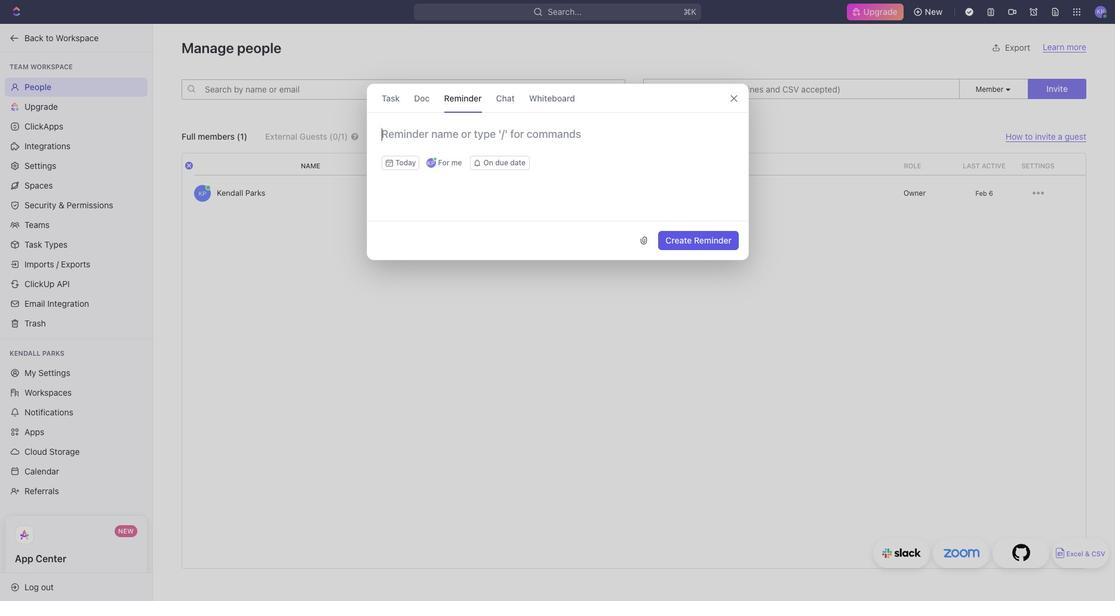 Task type: describe. For each thing, give the bounding box(es) containing it.
0 vertical spatial settings
[[24, 160, 56, 171]]

log
[[24, 582, 39, 592]]

clickup api
[[24, 279, 70, 289]]

kendall
[[217, 188, 243, 198]]

parks
[[245, 188, 265, 198]]

⌘k
[[683, 7, 696, 17]]

back to workspace
[[24, 33, 99, 43]]

for
[[438, 158, 449, 167]]

app
[[15, 554, 33, 564]]

kp for kendall parks
[[199, 190, 206, 197]]

manage people
[[182, 39, 281, 56]]

task types
[[24, 239, 67, 249]]

invite button
[[1028, 79, 1086, 99]]

reminder button
[[444, 84, 481, 112]]

upgrade for upgrade link to the top
[[863, 7, 897, 17]]

members
[[198, 131, 235, 142]]

email integration link
[[5, 294, 148, 313]]

on
[[483, 158, 493, 167]]

to for invite
[[1025, 131, 1033, 142]]

today
[[395, 158, 416, 167]]

imports / exports link
[[5, 255, 148, 274]]

teams link
[[5, 215, 148, 234]]

to for workspace
[[46, 33, 53, 43]]

kp for for me
[[427, 159, 435, 167]]

guest
[[1065, 131, 1086, 142]]

clickapps link
[[5, 117, 148, 136]]

people
[[237, 39, 281, 56]]

storage
[[49, 447, 80, 457]]

settings inside 'link'
[[38, 368, 70, 378]]

calendar
[[24, 466, 59, 477]]

create reminder button
[[658, 231, 738, 250]]

chat button
[[496, 84, 514, 112]]

security & permissions
[[24, 200, 113, 210]]

search...
[[548, 7, 582, 17]]

integrations
[[24, 141, 70, 151]]

clickup
[[24, 279, 55, 289]]

invite
[[1046, 84, 1068, 94]]

me
[[451, 158, 462, 167]]

dialog containing task
[[366, 84, 749, 260]]

whiteboard button
[[529, 84, 575, 112]]

manage
[[182, 39, 234, 56]]

calendar link
[[5, 462, 148, 481]]

kendall parks
[[217, 188, 265, 198]]

api
[[57, 279, 70, 289]]

new inside button
[[925, 7, 942, 17]]

notifications link
[[5, 403, 148, 422]]

people link
[[5, 77, 148, 96]]

for me
[[438, 158, 462, 167]]

a
[[1058, 131, 1062, 142]]

full members (1)
[[182, 131, 247, 142]]

how to invite a guest link
[[1006, 131, 1086, 142]]

due
[[495, 158, 508, 167]]

doc
[[414, 93, 429, 103]]

how to invite a guest
[[1006, 131, 1086, 142]]

integration
[[47, 298, 89, 308]]

cloud
[[24, 447, 47, 457]]

task for task types
[[24, 239, 42, 249]]

whiteboard
[[529, 93, 575, 103]]

(1)
[[237, 131, 247, 142]]

clickapps
[[24, 121, 63, 131]]

email integration
[[24, 298, 89, 308]]

learn more
[[1043, 42, 1086, 52]]

learn
[[1043, 42, 1064, 52]]

trash link
[[5, 314, 148, 333]]

apps link
[[5, 423, 148, 442]]

log out
[[24, 582, 54, 592]]

spaces link
[[5, 176, 148, 195]]

csv
[[1092, 550, 1105, 558]]

workspace
[[56, 33, 99, 43]]

workspaces
[[24, 388, 72, 398]]

on due date button
[[470, 156, 529, 170]]

teams
[[24, 219, 50, 230]]



Task type: locate. For each thing, give the bounding box(es) containing it.
0 vertical spatial task
[[381, 93, 399, 103]]

Search by name or email text field
[[182, 79, 625, 99]]

1 horizontal spatial to
[[1025, 131, 1033, 142]]

1 horizontal spatial reminder
[[694, 235, 731, 245]]

new button
[[908, 2, 950, 22]]

reminder inside button
[[694, 235, 731, 245]]

Invite by email (multiple lines and CSV accepted) text field
[[643, 79, 960, 99]]

1 horizontal spatial task
[[381, 93, 399, 103]]

to inside "link"
[[1025, 131, 1033, 142]]

new
[[925, 7, 942, 17], [118, 527, 134, 535]]

apps
[[24, 427, 44, 437]]

reminder right doc
[[444, 93, 481, 103]]

task types link
[[5, 235, 148, 254]]

& right security
[[59, 200, 64, 210]]

excel
[[1066, 550, 1083, 558]]

6
[[989, 189, 993, 197]]

notifications
[[24, 407, 73, 417]]

back
[[24, 33, 43, 43]]

referrals link
[[5, 482, 148, 501]]

create
[[665, 235, 691, 245]]

create reminder
[[665, 235, 731, 245]]

on due date
[[483, 158, 525, 167]]

excel & csv link
[[1052, 539, 1109, 569]]

referrals
[[24, 486, 59, 496]]

1 vertical spatial upgrade link
[[5, 97, 148, 116]]

log out button
[[5, 578, 142, 597]]

settings up spaces
[[24, 160, 56, 171]]

task button
[[381, 84, 399, 112]]

1 vertical spatial task
[[24, 239, 42, 249]]

out
[[41, 582, 54, 592]]

settings up workspaces
[[38, 368, 70, 378]]

trash
[[24, 318, 46, 328]]

&
[[59, 200, 64, 210], [1085, 550, 1090, 558]]

cloud storage link
[[5, 443, 148, 462]]

1 horizontal spatial upgrade link
[[847, 4, 903, 20]]

email
[[24, 298, 45, 308]]

name
[[301, 162, 320, 170]]

1 horizontal spatial upgrade
[[863, 7, 897, 17]]

0 horizontal spatial kp
[[199, 190, 206, 197]]

kp left kendall
[[199, 190, 206, 197]]

1 vertical spatial to
[[1025, 131, 1033, 142]]

kp
[[427, 159, 435, 167], [199, 190, 206, 197]]

upgrade link
[[847, 4, 903, 20], [5, 97, 148, 116]]

1 horizontal spatial kp
[[427, 159, 435, 167]]

reminder
[[444, 93, 481, 103], [694, 235, 731, 245]]

excel & csv
[[1066, 550, 1105, 558]]

workspaces link
[[5, 383, 148, 403]]

how
[[1006, 131, 1023, 142]]

to
[[46, 33, 53, 43], [1025, 131, 1033, 142]]

0 vertical spatial reminder
[[444, 93, 481, 103]]

0 horizontal spatial reminder
[[444, 93, 481, 103]]

center
[[36, 554, 66, 564]]

Reminder na﻿me or type '/' for commands text field
[[367, 127, 748, 156]]

1 horizontal spatial new
[[925, 7, 942, 17]]

0 horizontal spatial upgrade link
[[5, 97, 148, 116]]

settings link
[[5, 156, 148, 175]]

app center
[[15, 554, 66, 564]]

settings
[[24, 160, 56, 171], [38, 368, 70, 378]]

1 vertical spatial settings
[[38, 368, 70, 378]]

0 vertical spatial &
[[59, 200, 64, 210]]

my settings
[[24, 368, 70, 378]]

0 vertical spatial to
[[46, 33, 53, 43]]

0 vertical spatial new
[[925, 7, 942, 17]]

1 vertical spatial upgrade
[[24, 101, 58, 111]]

upgrade up clickapps
[[24, 101, 58, 111]]

1 vertical spatial &
[[1085, 550, 1090, 558]]

0 horizontal spatial upgrade
[[24, 101, 58, 111]]

spaces
[[24, 180, 53, 190]]

types
[[44, 239, 67, 249]]

upgrade link up clickapps link
[[5, 97, 148, 116]]

upgrade
[[863, 7, 897, 17], [24, 101, 58, 111]]

chat
[[496, 93, 514, 103]]

& for csv
[[1085, 550, 1090, 558]]

doc button
[[414, 84, 429, 112]]

exports
[[61, 259, 90, 269]]

to inside button
[[46, 33, 53, 43]]

0 horizontal spatial task
[[24, 239, 42, 249]]

reminder right create
[[694, 235, 731, 245]]

back to workspace button
[[5, 28, 142, 47]]

1 vertical spatial kp
[[199, 190, 206, 197]]

full
[[182, 131, 196, 142]]

1 vertical spatial new
[[118, 527, 134, 535]]

& for permissions
[[59, 200, 64, 210]]

kp inside "dialog"
[[427, 159, 435, 167]]

my
[[24, 368, 36, 378]]

upgrade left new button
[[863, 7, 897, 17]]

feb 6
[[975, 189, 993, 197]]

security & permissions link
[[5, 196, 148, 215]]

0 vertical spatial upgrade
[[863, 7, 897, 17]]

imports
[[24, 259, 54, 269]]

0 vertical spatial kp
[[427, 159, 435, 167]]

task left doc
[[381, 93, 399, 103]]

dialog
[[366, 84, 749, 260]]

security
[[24, 200, 56, 210]]

task for task
[[381, 93, 399, 103]]

upgrade link left new button
[[847, 4, 903, 20]]

people
[[24, 82, 51, 92]]

to right how
[[1025, 131, 1033, 142]]

0 horizontal spatial to
[[46, 33, 53, 43]]

kp left for
[[427, 159, 435, 167]]

task
[[381, 93, 399, 103], [24, 239, 42, 249]]

0 vertical spatial upgrade link
[[847, 4, 903, 20]]

upgrade for the bottom upgrade link
[[24, 101, 58, 111]]

date
[[510, 158, 525, 167]]

1 vertical spatial reminder
[[694, 235, 731, 245]]

task down teams
[[24, 239, 42, 249]]

integrations link
[[5, 136, 148, 156]]

permissions
[[67, 200, 113, 210]]

to right the "back"
[[46, 33, 53, 43]]

feb
[[975, 189, 987, 197]]

clickup api link
[[5, 274, 148, 294]]

full members (1) button
[[182, 131, 247, 142]]

1 horizontal spatial &
[[1085, 550, 1090, 558]]

0 horizontal spatial &
[[59, 200, 64, 210]]

my settings link
[[5, 364, 148, 383]]

0 horizontal spatial new
[[118, 527, 134, 535]]

& left csv
[[1085, 550, 1090, 558]]

imports / exports
[[24, 259, 90, 269]]



Task type: vqa. For each thing, say whether or not it's contained in the screenshot.
Invoices
no



